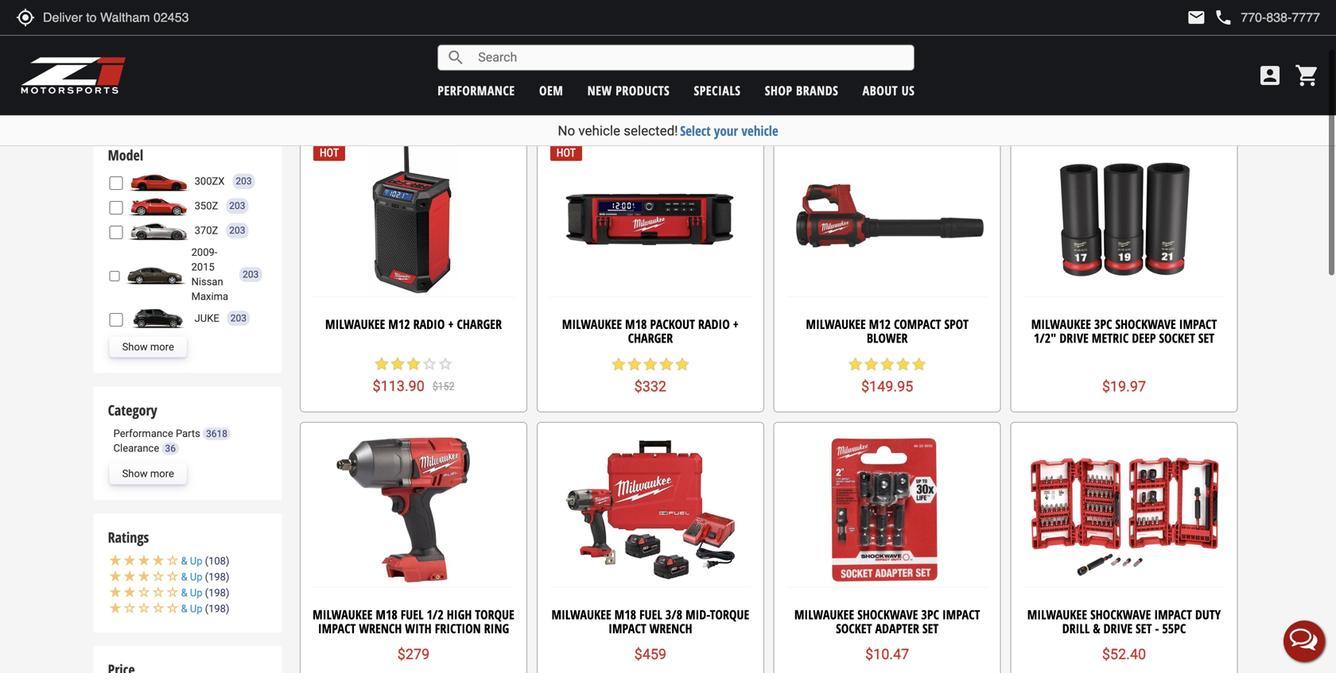 Task type: locate. For each thing, give the bounding box(es) containing it.
370z
[[195, 225, 218, 237]]

1 vertical spatial socket
[[836, 620, 872, 637]]

with
[[405, 620, 432, 637]]

2 torque from the left
[[710, 606, 749, 623]]

wrench
[[359, 620, 402, 637], [649, 620, 692, 637]]

$149.95
[[861, 378, 913, 395]]

radio up star star star star_border star_border $113.90 $152
[[413, 316, 445, 333]]

new products link
[[588, 82, 670, 99]]

0 horizontal spatial m12
[[388, 316, 410, 333]]

shockwave inside the milwaukee shockwave impact duty drill & drive set - 55pc
[[1090, 606, 1151, 623]]

shockwave left -
[[1090, 606, 1151, 623]]

show down the nissan juke 2011 2012 2013 2014 2015 2016 2017 vr38dett hr15de mr16ddt hr16de z1 motorsports image
[[122, 341, 148, 353]]

203 right 300zx on the top left of the page
[[236, 176, 252, 187]]

torque for milwaukee m18 fuel 3/8 mid-torque impact wrench
[[710, 606, 749, 623]]

1 vertical spatial drive
[[1104, 620, 1133, 637]]

shockwave inside milwaukee shockwave 3pc impact socket adapter set
[[857, 606, 918, 623]]

show more button for category
[[109, 464, 187, 485]]

12 star from the left
[[895, 357, 911, 372]]

fuel left 1/2
[[401, 606, 424, 623]]

10 star from the left
[[863, 357, 879, 372]]

show down clearance
[[122, 468, 148, 480]]

drive inside the milwaukee shockwave impact duty drill & drive set - 55pc
[[1104, 620, 1133, 637]]

& up 108
[[181, 555, 226, 567]]

1 horizontal spatial torque
[[710, 606, 749, 623]]

1 vertical spatial show more
[[122, 468, 174, 480]]

2 horizontal spatial set
[[1198, 330, 1215, 347]]

203 for juke
[[230, 313, 247, 324]]

+
[[448, 316, 454, 333], [733, 316, 739, 333]]

2 vertical spatial & up 198
[[181, 603, 226, 615]]

milwaukee inside milwaukee m12 compact spot blower
[[806, 316, 866, 333]]

fuel inside milwaukee m18 fuel 1/2 high torque impact wrench with friction ring
[[401, 606, 424, 623]]

milwaukee 3pc shockwave impact 1/2" drive metric deep socket set
[[1031, 316, 1217, 347]]

8 star from the left
[[674, 357, 690, 372]]

milwaukee inside the milwaukee shockwave impact duty drill & drive set - 55pc
[[1027, 606, 1087, 623]]

1 & up 198 from the top
[[181, 571, 226, 583]]

set inside the milwaukee shockwave impact duty drill & drive set - 55pc
[[1136, 620, 1152, 637]]

1 show more from the top
[[122, 341, 174, 353]]

0 vertical spatial socket
[[1159, 330, 1195, 347]]

more down the nissan juke 2011 2012 2013 2014 2015 2016 2017 vr38dett hr15de mr16ddt hr16de z1 motorsports image
[[150, 341, 174, 353]]

select
[[680, 122, 711, 140]]

3pc
[[1094, 316, 1112, 333], [921, 606, 939, 623]]

up
[[190, 555, 203, 567], [190, 571, 203, 583], [190, 587, 203, 599], [190, 603, 203, 615]]

shockwave up $10.47
[[857, 606, 918, 623]]

torque right 3/8
[[710, 606, 749, 623]]

more for category
[[150, 468, 174, 480]]

socket inside milwaukee shockwave 3pc impact socket adapter set
[[836, 620, 872, 637]]

show more down clearance
[[122, 468, 174, 480]]

2 show more button from the top
[[109, 464, 187, 485]]

show more
[[122, 341, 174, 353], [122, 468, 174, 480]]

nissan maxima a35 2009 2010 2011 2012 2013 2014 2015 vq35de 3.5l le s sv sr sport z1 motorsports image
[[124, 264, 187, 285]]

m18 inside the milwaukee m18 fuel 3/8 mid-torque impact wrench
[[615, 606, 636, 623]]

m18 for 3/8
[[615, 606, 636, 623]]

high
[[447, 606, 472, 623]]

nissan juke 2011 2012 2013 2014 2015 2016 2017 vr38dett hr15de mr16ddt hr16de z1 motorsports image
[[127, 308, 191, 329]]

torque inside milwaukee m18 fuel 1/2 high torque impact wrench with friction ring
[[475, 606, 514, 623]]

0 horizontal spatial torque
[[475, 606, 514, 623]]

drive right '1/2"'
[[1060, 330, 1089, 347]]

1 vertical spatial more
[[150, 468, 174, 480]]

203 right 350z on the left top of the page
[[229, 201, 245, 212]]

impact inside milwaukee 3pc shockwave impact 1/2" drive metric deep socket set
[[1179, 316, 1217, 333]]

milwaukee inside milwaukee 3pc shockwave impact 1/2" drive metric deep socket set
[[1031, 316, 1091, 333]]

show more button for model
[[109, 337, 187, 358]]

milwaukee for milwaukee link in the left of the page
[[94, 12, 142, 27]]

0 horizontal spatial fuel
[[401, 606, 424, 623]]

13 star from the left
[[911, 357, 927, 372]]

108
[[208, 555, 226, 567]]

m18 up $459
[[615, 606, 636, 623]]

set
[[1198, 330, 1215, 347], [922, 620, 939, 637], [1136, 620, 1152, 637]]

selected!
[[624, 123, 678, 139]]

m12 up star star star star_border star_border $113.90 $152
[[388, 316, 410, 333]]

socket
[[1159, 330, 1195, 347], [836, 620, 872, 637]]

show more for model
[[122, 341, 174, 353]]

2 radio from the left
[[698, 316, 730, 333]]

wrench inside the milwaukee m18 fuel 3/8 mid-torque impact wrench
[[649, 620, 692, 637]]

vehicle right "your"
[[742, 122, 778, 140]]

& up 198
[[181, 571, 226, 583], [181, 587, 226, 599], [181, 603, 226, 615]]

203 for 370z
[[229, 225, 245, 236]]

fuel for 3/8
[[639, 606, 662, 623]]

phone link
[[1214, 8, 1320, 27]]

socket inside milwaukee 3pc shockwave impact 1/2" drive metric deep socket set
[[1159, 330, 1195, 347]]

milwaukee for milwaukee m12 radio + charger
[[325, 316, 385, 333]]

m18 left with
[[376, 606, 397, 623]]

1 horizontal spatial +
[[733, 316, 739, 333]]

1 vertical spatial show more button
[[109, 464, 187, 485]]

0 vertical spatial 198
[[208, 571, 226, 583]]

+ right packout
[[733, 316, 739, 333]]

set right adapter
[[922, 620, 939, 637]]

1 more from the top
[[150, 341, 174, 353]]

no
[[558, 123, 575, 139]]

1 horizontal spatial drive
[[1104, 620, 1133, 637]]

nissan 370z z34 2009 2010 2011 2012 2013 2014 2015 2016 2017 2018 2019 3.7l vq37vhr vhr nismo z1 motorsports image
[[127, 221, 191, 241]]

shockwave for milwaukee shockwave 3pc impact socket adapter set
[[857, 606, 918, 623]]

198
[[208, 571, 226, 583], [208, 587, 226, 599], [208, 603, 226, 615]]

milwaukee
[[94, 12, 142, 27], [94, 47, 218, 86], [325, 316, 385, 333], [562, 316, 622, 333], [806, 316, 866, 333], [1031, 316, 1091, 333], [313, 606, 373, 623], [552, 606, 611, 623], [794, 606, 854, 623], [1027, 606, 1087, 623]]

radio right packout
[[698, 316, 730, 333]]

m18 inside milwaukee m18 fuel 1/2 high torque impact wrench with friction ring
[[376, 606, 397, 623]]

1 wrench from the left
[[359, 620, 402, 637]]

-
[[1155, 620, 1159, 637]]

None checkbox
[[109, 226, 123, 239]]

my_location
[[16, 8, 35, 27]]

1 show from the top
[[122, 341, 148, 353]]

more down 36
[[150, 468, 174, 480]]

1 horizontal spatial 3pc
[[1094, 316, 1112, 333]]

account_box link
[[1253, 63, 1287, 88]]

1 horizontal spatial fuel
[[639, 606, 662, 623]]

wrench left with
[[359, 620, 402, 637]]

1 horizontal spatial wrench
[[649, 620, 692, 637]]

3pc right adapter
[[921, 606, 939, 623]]

0 horizontal spatial vehicle
[[579, 123, 620, 139]]

2 show from the top
[[122, 468, 148, 480]]

$52.40
[[1102, 646, 1146, 663]]

clearance
[[113, 442, 159, 454]]

5 star from the left
[[627, 357, 643, 372]]

$152
[[433, 380, 455, 393]]

show for model
[[122, 341, 148, 353]]

0 horizontal spatial wrench
[[359, 620, 402, 637]]

6 star from the left
[[643, 357, 658, 372]]

203 right 2009- 2015 nissan maxima
[[243, 269, 259, 280]]

2 vertical spatial 198
[[208, 603, 226, 615]]

1 show more button from the top
[[109, 337, 187, 358]]

0 vertical spatial show more button
[[109, 337, 187, 358]]

mid-
[[686, 606, 710, 623]]

m18 inside milwaukee m18 packout radio + charger
[[625, 316, 647, 333]]

0 horizontal spatial radio
[[413, 316, 445, 333]]

performance link
[[438, 82, 515, 99]]

milwaukee inside milwaukee m18 fuel 1/2 high torque impact wrench with friction ring
[[313, 606, 373, 623]]

milwaukee inside the milwaukee m18 fuel 3/8 mid-torque impact wrench
[[552, 606, 611, 623]]

us
[[902, 82, 915, 99]]

duty
[[1195, 606, 1221, 623]]

1/2"
[[1034, 330, 1056, 347]]

set left -
[[1136, 620, 1152, 637]]

2 + from the left
[[733, 316, 739, 333]]

milwaukee for milwaukee 3pc shockwave impact 1/2" drive metric deep socket set
[[1031, 316, 1091, 333]]

milwaukee for milwaukee m18 fuel 3/8 mid-torque impact wrench
[[552, 606, 611, 623]]

1 horizontal spatial socket
[[1159, 330, 1195, 347]]

3 star from the left
[[406, 356, 422, 372]]

shockwave
[[1115, 316, 1176, 333], [857, 606, 918, 623], [1090, 606, 1151, 623]]

1 horizontal spatial set
[[1136, 620, 1152, 637]]

0 horizontal spatial set
[[922, 620, 939, 637]]

vehicle
[[742, 122, 778, 140], [579, 123, 620, 139]]

more
[[150, 341, 174, 353], [150, 468, 174, 480]]

1 vertical spatial show
[[122, 468, 148, 480]]

wrench up $459
[[649, 620, 692, 637]]

0 horizontal spatial drive
[[1060, 330, 1089, 347]]

203 right "370z"
[[229, 225, 245, 236]]

0 vertical spatial more
[[150, 341, 174, 353]]

nissan 300zx z32 1990 1991 1992 1993 1994 1995 1996 vg30dett vg30de twin turbo non turbo z1 motorsports image
[[127, 171, 191, 192]]

drive
[[1060, 330, 1089, 347], [1104, 620, 1133, 637]]

torque right high
[[475, 606, 514, 623]]

2 198 from the top
[[208, 587, 226, 599]]

m18 left packout
[[625, 316, 647, 333]]

3 up from the top
[[190, 587, 203, 599]]

charger inside milwaukee m18 packout radio + charger
[[628, 330, 673, 347]]

wrench for 3/8
[[649, 620, 692, 637]]

$332
[[634, 378, 667, 395]]

torque inside the milwaukee m18 fuel 3/8 mid-torque impact wrench
[[710, 606, 749, 623]]

3pc left deep at the right of page
[[1094, 316, 1112, 333]]

radio
[[413, 316, 445, 333], [698, 316, 730, 333]]

0 vertical spatial show more
[[122, 341, 174, 353]]

2 show more from the top
[[122, 468, 174, 480]]

Search search field
[[465, 45, 914, 70]]

1 vertical spatial & up 198
[[181, 587, 226, 599]]

milwaukee m18 fuel 1/2 high torque impact wrench with friction ring
[[313, 606, 514, 637]]

None checkbox
[[109, 176, 123, 190], [109, 201, 123, 215], [109, 270, 120, 283], [109, 313, 123, 327], [109, 176, 123, 190], [109, 201, 123, 215], [109, 270, 120, 283], [109, 313, 123, 327]]

compact
[[894, 316, 941, 333]]

fuel left 3/8
[[639, 606, 662, 623]]

vehicle inside 'no vehicle selected! select your vehicle'
[[579, 123, 620, 139]]

milwaukee for milwaukee m18 fuel 1/2 high torque impact wrench with friction ring
[[313, 606, 373, 623]]

1 horizontal spatial m12
[[869, 316, 891, 333]]

m12 inside milwaukee m12 compact spot blower
[[869, 316, 891, 333]]

0 vertical spatial show
[[122, 341, 148, 353]]

1 vertical spatial 198
[[208, 587, 226, 599]]

203 right the juke
[[230, 313, 247, 324]]

2009-
[[191, 246, 217, 258]]

&
[[181, 555, 187, 567], [181, 571, 187, 583], [181, 587, 187, 599], [181, 603, 187, 615], [1093, 620, 1100, 637]]

0 vertical spatial drive
[[1060, 330, 1089, 347]]

36
[[165, 443, 176, 454]]

0 horizontal spatial 3pc
[[921, 606, 939, 623]]

shockwave for milwaukee shockwave impact duty drill & drive set - 55pc
[[1090, 606, 1151, 623]]

1 horizontal spatial radio
[[698, 316, 730, 333]]

m12 left compact
[[869, 316, 891, 333]]

3618
[[206, 429, 227, 440]]

m18 for radio
[[625, 316, 647, 333]]

model
[[108, 146, 143, 165]]

show more for category
[[122, 468, 174, 480]]

4 up from the top
[[190, 603, 203, 615]]

milwaukee inside milwaukee m18 packout radio + charger
[[562, 316, 622, 333]]

0 horizontal spatial +
[[448, 316, 454, 333]]

1 horizontal spatial charger
[[628, 330, 673, 347]]

2 & up 198 from the top
[[181, 587, 226, 599]]

show more down the nissan juke 2011 2012 2013 2014 2015 2016 2017 vr38dett hr15de mr16ddt hr16de z1 motorsports image
[[122, 341, 174, 353]]

set right deep at the right of page
[[1198, 330, 1215, 347]]

account_box
[[1257, 63, 1283, 88]]

vehicle right no
[[579, 123, 620, 139]]

adapter
[[875, 620, 919, 637]]

parts
[[176, 428, 200, 440]]

$279
[[398, 646, 430, 663]]

show more button down the nissan juke 2011 2012 2013 2014 2015 2016 2017 vr38dett hr15de mr16ddt hr16de z1 motorsports image
[[109, 337, 187, 358]]

2 wrench from the left
[[649, 620, 692, 637]]

1 torque from the left
[[475, 606, 514, 623]]

milwaukee inside milwaukee shockwave 3pc impact socket adapter set
[[794, 606, 854, 623]]

11 star from the left
[[879, 357, 895, 372]]

203
[[236, 176, 252, 187], [229, 201, 245, 212], [229, 225, 245, 236], [243, 269, 259, 280], [230, 313, 247, 324]]

1 radio from the left
[[413, 316, 445, 333]]

3 & up 198 from the top
[[181, 603, 226, 615]]

0 vertical spatial 3pc
[[1094, 316, 1112, 333]]

1 m12 from the left
[[388, 316, 410, 333]]

2 m12 from the left
[[869, 316, 891, 333]]

ratings
[[108, 528, 149, 547]]

milwaukee for milwaukee m12 compact spot blower
[[806, 316, 866, 333]]

1 fuel from the left
[[401, 606, 424, 623]]

show
[[122, 341, 148, 353], [122, 468, 148, 480]]

fuel
[[401, 606, 424, 623], [639, 606, 662, 623]]

0 vertical spatial & up 198
[[181, 571, 226, 583]]

socket up $10.47
[[836, 620, 872, 637]]

2 more from the top
[[150, 468, 174, 480]]

fuel inside the milwaukee m18 fuel 3/8 mid-torque impact wrench
[[639, 606, 662, 623]]

shockwave up $19.97
[[1115, 316, 1176, 333]]

impact
[[1179, 316, 1217, 333], [942, 606, 980, 623], [1154, 606, 1192, 623], [318, 620, 356, 637], [609, 620, 646, 637]]

star star star star_border star_border $113.90 $152
[[373, 356, 455, 395]]

shop brands link
[[765, 82, 838, 99]]

show more button
[[109, 337, 187, 358], [109, 464, 187, 485]]

0 horizontal spatial socket
[[836, 620, 872, 637]]

drive up $52.40
[[1104, 620, 1133, 637]]

m12
[[388, 316, 410, 333], [869, 316, 891, 333]]

milwaukee m12 radio + charger
[[325, 316, 502, 333]]

milwaukee for milwaukee m18 packout radio + charger
[[562, 316, 622, 333]]

2 star_border from the left
[[437, 356, 453, 372]]

1 vertical spatial 3pc
[[921, 606, 939, 623]]

milwaukee m18 packout radio + charger
[[562, 316, 739, 347]]

show more button down clearance
[[109, 464, 187, 485]]

203 for 300zx
[[236, 176, 252, 187]]

+ up $152 on the left of the page
[[448, 316, 454, 333]]

wrench inside milwaukee m18 fuel 1/2 high torque impact wrench with friction ring
[[359, 620, 402, 637]]

socket right deep at the right of page
[[1159, 330, 1195, 347]]

spot
[[944, 316, 969, 333]]

m18
[[625, 316, 647, 333], [376, 606, 397, 623], [615, 606, 636, 623]]

2 fuel from the left
[[639, 606, 662, 623]]



Task type: vqa. For each thing, say whether or not it's contained in the screenshot.


Task type: describe. For each thing, give the bounding box(es) containing it.
more for model
[[150, 341, 174, 353]]

about us link
[[863, 82, 915, 99]]

milwaukee for milwaukee shockwave 3pc impact socket adapter set
[[794, 606, 854, 623]]

performance
[[113, 428, 173, 440]]

specials
[[694, 82, 741, 99]]

no vehicle selected! select your vehicle
[[558, 122, 778, 140]]

milwaukee m12 compact spot blower
[[806, 316, 969, 347]]

torque for milwaukee m18 fuel 1/2 high torque impact wrench with friction ring
[[475, 606, 514, 623]]

1/2
[[427, 606, 444, 623]]

9 star from the left
[[848, 357, 863, 372]]

m12 for radio
[[388, 316, 410, 333]]

star star star star star $149.95
[[848, 357, 927, 395]]

deep
[[1132, 330, 1156, 347]]

impact inside milwaukee m18 fuel 1/2 high torque impact wrench with friction ring
[[318, 620, 356, 637]]

wrench for 1/2
[[359, 620, 402, 637]]

0 horizontal spatial charger
[[457, 316, 502, 333]]

category performance parts 3618 clearance 36
[[108, 401, 227, 454]]

milwaukee shockwave impact duty drill & drive set - 55pc
[[1027, 606, 1221, 637]]

maxima
[[191, 291, 228, 303]]

search
[[446, 48, 465, 67]]

mail
[[1187, 8, 1206, 27]]

set inside milwaukee shockwave 3pc impact socket adapter set
[[922, 620, 939, 637]]

performance
[[438, 82, 515, 99]]

oem link
[[539, 82, 563, 99]]

nissan 350z z33 2003 2004 2005 2006 2007 2008 2009 vq35de 3.5l revup rev up vq35hr nismo z1 motorsports image
[[127, 196, 191, 217]]

friction
[[435, 620, 481, 637]]

$19.97
[[1102, 378, 1146, 395]]

shockwave inside milwaukee 3pc shockwave impact 1/2" drive metric deep socket set
[[1115, 316, 1176, 333]]

2009- 2015 nissan maxima
[[191, 246, 228, 303]]

$10.47
[[865, 646, 909, 663]]

mail phone
[[1187, 8, 1233, 27]]

packout
[[650, 316, 695, 333]]

impact inside the milwaukee m18 fuel 3/8 mid-torque impact wrench
[[609, 620, 646, 637]]

3/8
[[665, 606, 682, 623]]

m12 for compact
[[869, 316, 891, 333]]

drill
[[1062, 620, 1090, 637]]

m18 for 1/2
[[376, 606, 397, 623]]

milwaukee m18 fuel 3/8 mid-torque impact wrench
[[552, 606, 749, 637]]

& inside the milwaukee shockwave impact duty drill & drive set - 55pc
[[1093, 620, 1100, 637]]

milwaukee for milwaukee shockwave impact duty drill & drive set - 55pc
[[1027, 606, 1087, 623]]

shop
[[765, 82, 793, 99]]

2 up from the top
[[190, 571, 203, 583]]

select your vehicle link
[[680, 122, 778, 140]]

metric
[[1092, 330, 1129, 347]]

1 up from the top
[[190, 555, 203, 567]]

oem
[[539, 82, 563, 99]]

+ inside milwaukee m18 packout radio + charger
[[733, 316, 739, 333]]

shopping_cart link
[[1291, 63, 1320, 88]]

2015
[[191, 261, 215, 273]]

brands
[[796, 82, 838, 99]]

z1 motorsports logo image
[[20, 56, 127, 95]]

specials link
[[694, 82, 741, 99]]

products
[[616, 82, 670, 99]]

milwaukee products
[[94, 47, 322, 86]]

shop brands
[[765, 82, 838, 99]]

new
[[588, 82, 612, 99]]

203 for 350z
[[229, 201, 245, 212]]

impact inside the milwaukee shockwave impact duty drill & drive set - 55pc
[[1154, 606, 1192, 623]]

milwaukee shockwave 3pc impact socket adapter set
[[794, 606, 980, 637]]

set inside milwaukee 3pc shockwave impact 1/2" drive metric deep socket set
[[1198, 330, 1215, 347]]

about us
[[863, 82, 915, 99]]

1 star from the left
[[374, 356, 390, 372]]

your
[[714, 122, 738, 140]]

new products
[[588, 82, 670, 99]]

drive inside milwaukee 3pc shockwave impact 1/2" drive metric deep socket set
[[1060, 330, 1089, 347]]

about
[[863, 82, 898, 99]]

1 star_border from the left
[[422, 356, 437, 372]]

nissan
[[191, 276, 223, 288]]

products
[[225, 47, 322, 86]]

category
[[108, 401, 157, 420]]

3pc inside milwaukee 3pc shockwave impact 1/2" drive metric deep socket set
[[1094, 316, 1112, 333]]

3 198 from the top
[[208, 603, 226, 615]]

ring
[[484, 620, 509, 637]]

7 star from the left
[[658, 357, 674, 372]]

300zx
[[195, 175, 225, 187]]

milwaukee for milwaukee products
[[94, 47, 218, 86]]

milwaukee link
[[94, 12, 142, 27]]

mail link
[[1187, 8, 1206, 27]]

show for category
[[122, 468, 148, 480]]

1 198 from the top
[[208, 571, 226, 583]]

3pc inside milwaukee shockwave 3pc impact socket adapter set
[[921, 606, 939, 623]]

blower
[[867, 330, 908, 347]]

350z
[[195, 200, 218, 212]]

impact inside milwaukee shockwave 3pc impact socket adapter set
[[942, 606, 980, 623]]

phone
[[1214, 8, 1233, 27]]

fuel for 1/2
[[401, 606, 424, 623]]

star star star star star $332
[[611, 357, 690, 395]]

juke
[[195, 312, 219, 324]]

$113.90
[[373, 378, 425, 395]]

2 star from the left
[[390, 356, 406, 372]]

203 for 2009- 2015 nissan maxima
[[243, 269, 259, 280]]

4 star from the left
[[611, 357, 627, 372]]

55pc
[[1162, 620, 1186, 637]]

radio inside milwaukee m18 packout radio + charger
[[698, 316, 730, 333]]

1 horizontal spatial vehicle
[[742, 122, 778, 140]]

1 + from the left
[[448, 316, 454, 333]]

shopping_cart
[[1295, 63, 1320, 88]]

$459
[[634, 646, 667, 663]]



